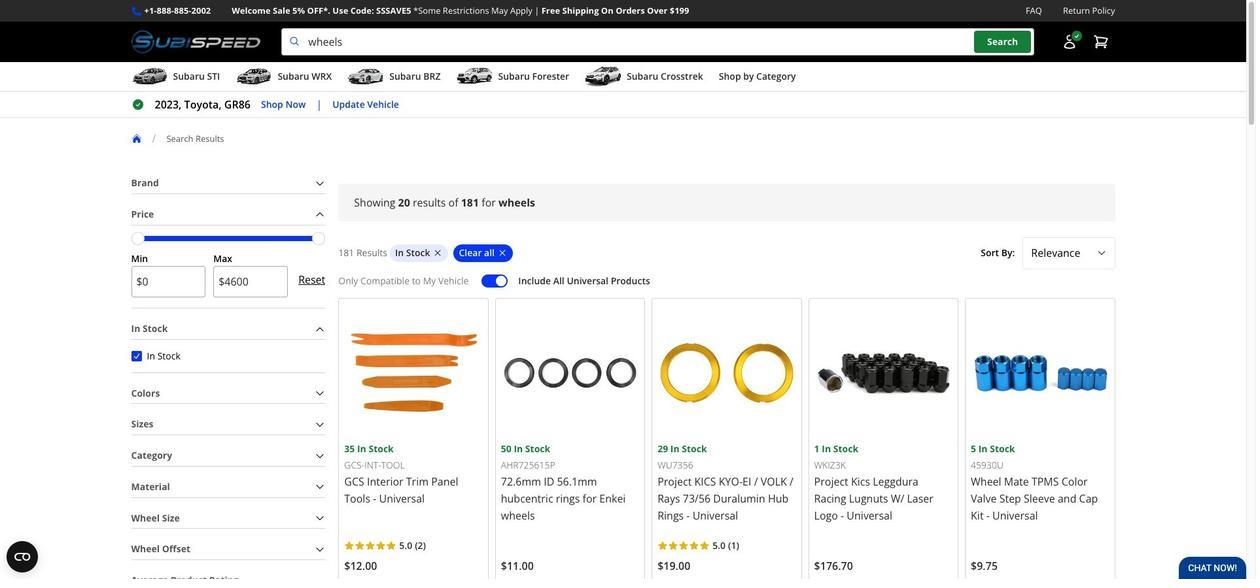 Task type: vqa. For each thing, say whether or not it's contained in the screenshot.
Wheel Mate Tpms Color Valve Step Sleeve And Cap Kit - Universal image
yes



Task type: describe. For each thing, give the bounding box(es) containing it.
a subaru wrx thumbnail image image
[[236, 67, 273, 86]]

search input field
[[282, 28, 1035, 56]]

a subaru crosstrek thumbnail image image
[[585, 67, 622, 86]]

open widget image
[[7, 542, 38, 573]]

a subaru sti thumbnail image image
[[131, 67, 168, 86]]

gcs interior trim panel tools - universal image
[[344, 304, 483, 442]]



Task type: locate. For each thing, give the bounding box(es) containing it.
maximum slider
[[312, 232, 326, 245]]

minimum slider
[[131, 232, 144, 245]]

a subaru brz thumbnail image image
[[348, 67, 384, 86]]

wheel mate tpms color valve step sleeve and cap kit - universal image
[[971, 304, 1110, 442]]

None text field
[[131, 267, 206, 298]]

72.6mm id 56.1mm hubcentric rings for enkei wheels image
[[501, 304, 640, 442]]

home image
[[131, 134, 142, 144]]

project kics kyo-ei / volk / rays 73/56 duralumin hub rings - universal image
[[658, 304, 796, 442]]

project kics leggdura racing lugnuts w/ laser logo - universal image
[[815, 304, 953, 442]]

subispeed logo image
[[131, 28, 261, 56]]

button image
[[1062, 34, 1078, 50]]

a subaru forester thumbnail image image
[[457, 67, 493, 86]]

None text field
[[214, 267, 288, 298]]

None button
[[131, 351, 142, 362]]



